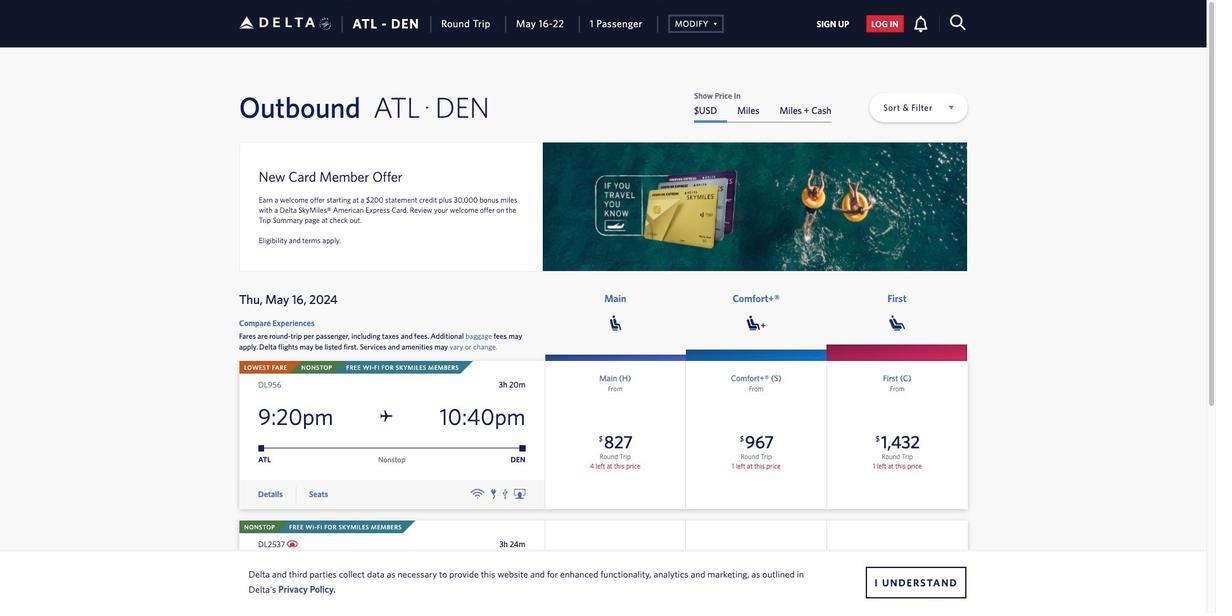 Task type: vqa. For each thing, say whether or not it's contained in the screenshot.
'tab list'
no



Task type: describe. For each thing, give the bounding box(es) containing it.
advsearchtriangle image
[[709, 17, 717, 29]]

plane image
[[388, 570, 400, 582]]

usb power image
[[503, 489, 508, 499]]

show price in element
[[694, 92, 832, 100]]

skyteam image
[[319, 4, 331, 44]]

comfort+&#174; image
[[747, 316, 766, 331]]

delta air lines image
[[239, 3, 315, 42]]

personal entertainment image
[[514, 489, 526, 499]]



Task type: locate. For each thing, give the bounding box(es) containing it.
main content
[[694, 92, 832, 123]]

wi fi image
[[471, 489, 485, 499]]

banner image image
[[543, 143, 967, 271]]

main image
[[610, 316, 621, 331]]

first image
[[889, 316, 905, 331]]

110v ac power image
[[491, 489, 497, 499]]

plane image
[[381, 410, 393, 423]]



